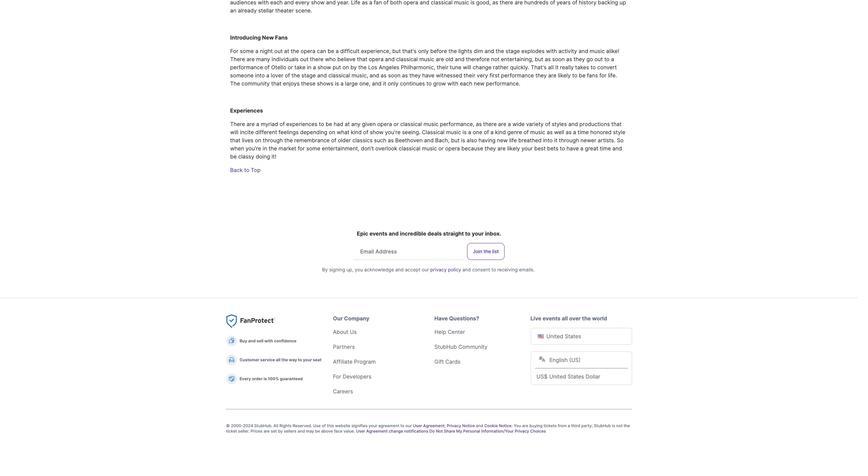 Task type: describe. For each thing, give the bounding box(es) containing it.
prices
[[251, 429, 263, 434]]

music down bach,
[[422, 145, 437, 152]]

introducing new fans
[[230, 34, 288, 41]]

sellers
[[284, 429, 297, 434]]

as up that's
[[545, 56, 551, 63]]

as up one
[[476, 121, 482, 128]]

there inside there are a myriad of experiences to be had at any given opera or classical music performance, as there are a wide variety of styles and productions that will incite different feelings depending on what kind of show you're seeing. classical music is a one of a kind genre of music as well as a time honored style that lives on through the remembrance of older classics such as beethoven and bach, but is also having new life breathed into it through newer artists. so when you're in the market for some entertainment, don't overlook classical music or opera because they are likely your best bets to have a great time and be classy doing it!
[[483, 121, 497, 128]]

show inside for some a night out at the opera can be a difficult experience, but that's only before the lights dim and the stage explodes with activity and music alike! there are many individuals out there who believe that opera and classical music are old and therefore not entertaining, but as soon as they go out to a performance of otello or take in a show put on by the los angeles philharmonic, their tune will change rather quickly. that's all it really takes to convert someone into a lover of the stage and classical music, and as soon as they have witnessed their very first performance they are likely to be fans for life. the community that enjoys these shows is a large one, and it only continues to grow with each new performance.
[[318, 64, 331, 71]]

classy
[[238, 153, 254, 160]]

experience,
[[361, 48, 391, 54]]

do not share my personal information/your privacy choices
[[430, 429, 546, 434]]

notifications
[[404, 429, 428, 434]]

your left seat
[[303, 358, 312, 363]]

be left had
[[326, 121, 332, 128]]

of up having at the top
[[484, 129, 489, 136]]

help center
[[435, 329, 465, 336]]

fans
[[587, 72, 598, 79]]

music up classical
[[424, 121, 439, 128]]

as right well
[[566, 129, 572, 136]]

above
[[321, 429, 333, 434]]

user agreement change notifications link
[[356, 429, 428, 434]]

1 horizontal spatial you're
[[385, 129, 401, 136]]

and right dim
[[485, 48, 494, 54]]

market
[[279, 145, 296, 152]]

it for entertaining,
[[555, 64, 559, 71]]

user agreement change notifications
[[356, 429, 428, 434]]

1 vertical spatial with
[[448, 80, 458, 87]]

opera left can on the top left
[[301, 48, 315, 54]]

0 horizontal spatial on
[[255, 137, 261, 144]]

lights
[[458, 48, 472, 54]]

the
[[230, 80, 240, 87]]

but inside there are a myriad of experiences to be had at any given opera or classical music performance, as there are a wide variety of styles and productions that will incite different feelings depending on what kind of show you're seeing. classical music is a one of a kind genre of music as well as a time honored style that lives on through the remembrance of older classics such as beethoven and bach, but is also having new life breathed into it through newer artists. so when you're in the market for some entertainment, don't overlook classical music or opera because they are likely your best bets to have a great time and be classy doing it!
[[451, 137, 460, 144]]

best
[[534, 145, 546, 152]]

every
[[240, 377, 251, 382]]

classics
[[353, 137, 373, 144]]

affiliate program
[[333, 359, 376, 365]]

as up "overlook" on the top
[[388, 137, 394, 144]]

united inside united states button
[[547, 333, 563, 340]]

is inside . you are buying tickets from a third party; stubhub is not the ticket seller. prices are set by sellers and may be above face value.
[[612, 424, 615, 429]]

1 vertical spatial states
[[568, 373, 584, 380]]

in inside there are a myriad of experiences to be had at any given opera or classical music performance, as there are a wide variety of styles and productions that will incite different feelings depending on what kind of show you're seeing. classical music is a one of a kind genre of music as well as a time honored style that lives on through the remembrance of older classics such as beethoven and bach, but is also having new life breathed into it through newer artists. so when you're in the market for some entertainment, don't overlook classical music or opera because they are likely your best bets to have a great time and be classy doing it!
[[263, 145, 267, 152]]

1 vertical spatial it
[[383, 80, 386, 87]]

new
[[262, 34, 274, 41]]

live
[[531, 315, 541, 322]]

0 vertical spatial their
[[437, 64, 449, 71]]

0 horizontal spatial performance
[[230, 64, 263, 71]]

believe
[[337, 56, 356, 63]]

events for and
[[370, 230, 388, 237]]

2 horizontal spatial or
[[439, 145, 444, 152]]

to left the grow on the top right
[[427, 80, 432, 87]]

classical up seeing.
[[400, 121, 422, 128]]

sell
[[257, 339, 264, 344]]

of up the entertainment,
[[331, 137, 336, 144]]

there inside there are a myriad of experiences to be had at any given opera or classical music performance, as there are a wide variety of styles and productions that will incite different feelings depending on what kind of show you're seeing. classical music is a one of a kind genre of music as well as a time honored style that lives on through the remembrance of older classics such as beethoven and bach, but is also having new life breathed into it through newer artists. so when you're in the market for some entertainment, don't overlook classical music or opera because they are likely your best bets to have a great time and be classy doing it!
[[230, 121, 245, 128]]

is right order at the bottom left of the page
[[264, 377, 267, 382]]

as down the angeles
[[381, 72, 387, 79]]

careers link
[[333, 388, 353, 395]]

likely inside for some a night out at the opera can be a difficult experience, but that's only before the lights dim and the stage explodes with activity and music alike! there are many individuals out there who believe that opera and classical music are old and therefore not entertaining, but as soon as they go out to a performance of otello or take in a show put on by the los angeles philharmonic, their tune will change rather quickly. that's all it really takes to convert someone into a lover of the stage and classical music, and as soon as they have witnessed their very first performance they are likely to be fans for life. the community that enjoys these shows is a large one, and it only continues to grow with each new performance.
[[558, 72, 571, 79]]

dollar
[[586, 373, 601, 380]]

a right take
[[313, 64, 316, 71]]

2 horizontal spatial out
[[595, 56, 603, 63]]

genre
[[507, 129, 522, 136]]

a left large
[[341, 80, 344, 87]]

agreement
[[379, 424, 399, 429]]

seeing.
[[402, 129, 421, 136]]

they up "takes" on the top right of the page
[[574, 56, 585, 63]]

united states
[[547, 333, 581, 340]]

newer
[[581, 137, 596, 144]]

likely inside there are a myriad of experiences to be had at any given opera or classical music performance, as there are a wide variety of styles and productions that will incite different feelings depending on what kind of show you're seeing. classical music is a one of a kind genre of music as well as a time honored style that lives on through the remembrance of older classics such as beethoven and bach, but is also having new life breathed into it through newer artists. so when you're in the market for some entertainment, don't overlook classical music or opera because they are likely your best bets to have a great time and be classy doing it!
[[507, 145, 520, 152]]

new inside there are a myriad of experiences to be had at any given opera or classical music performance, as there are a wide variety of styles and productions that will incite different feelings depending on what kind of show you're seeing. classical music is a one of a kind genre of music as well as a time honored style that lives on through the remembrance of older classics such as beethoven and bach, but is also having new life breathed into it through newer artists. so when you're in the market for some entertainment, don't overlook classical music or opera because they are likely your best bets to have a great time and be classy doing it!
[[497, 137, 508, 144]]

really
[[560, 64, 574, 71]]

a left 'myriad'
[[256, 121, 259, 128]]

as up continues
[[402, 72, 408, 79]]

0 horizontal spatial but
[[392, 48, 401, 54]]

back to top button
[[230, 166, 261, 174]]

seat
[[313, 358, 322, 363]]

you
[[514, 424, 521, 429]]

0 vertical spatial stubhub
[[435, 344, 457, 350]]

well
[[554, 129, 564, 136]]

join the list button
[[467, 243, 505, 260]]

1 horizontal spatial time
[[600, 145, 611, 152]]

guaranteed
[[280, 377, 303, 382]]

and down classical
[[424, 137, 434, 144]]

gift cards
[[435, 359, 461, 365]]

and up shows
[[317, 72, 327, 79]]

service
[[260, 358, 275, 363]]

variety
[[526, 121, 544, 128]]

as left well
[[547, 129, 553, 136]]

experiences
[[286, 121, 317, 128]]

there inside for some a night out at the opera can be a difficult experience, but that's only before the lights dim and the stage explodes with activity and music alike! there are many individuals out there who believe that opera and classical music are old and therefore not entertaining, but as soon as they go out to a performance of otello or take in a show put on by the los angeles philharmonic, their tune will change rather quickly. that's all it really takes to convert someone into a lover of the stage and classical music, and as soon as they have witnessed their very first performance they are likely to be fans for life. the community that enjoys these shows is a large one, and it only continues to grow with each new performance.
[[230, 56, 245, 63]]

privacy inside button
[[515, 429, 529, 434]]

tickets
[[544, 424, 557, 429]]

a right well
[[573, 129, 576, 136]]

style
[[613, 129, 626, 136]]

will inside for some a night out at the opera can be a difficult experience, but that's only before the lights dim and the stage explodes with activity and music alike! there are many individuals out there who believe that opera and classical music are old and therefore not entertaining, but as soon as they go out to a performance of otello or take in a show put on by the los angeles philharmonic, their tune will change rather quickly. that's all it really takes to convert someone into a lover of the stage and classical music, and as soon as they have witnessed their very first performance they are likely to be fans for life. the community that enjoys these shows is a large one, and it only continues to grow with each new performance.
[[463, 64, 471, 71]]

that up style
[[612, 121, 622, 128]]

partners
[[333, 344, 355, 350]]

for for for developers
[[333, 373, 341, 380]]

third
[[571, 424, 580, 429]]

a inside . you are buying tickets from a third party; stubhub is not the ticket seller. prices are set by sellers and may be above face value.
[[568, 424, 570, 429]]

it!
[[272, 153, 276, 160]]

music down variety
[[530, 129, 545, 136]]

night
[[260, 48, 273, 54]]

is inside for some a night out at the opera can be a difficult experience, but that's only before the lights dim and the stage explodes with activity and music alike! there are many individuals out there who believe that opera and classical music are old and therefore not entertaining, but as soon as they go out to a performance of otello or take in a show put on by the los angeles philharmonic, their tune will change rather quickly. that's all it really takes to convert someone into a lover of the stage and classical music, and as soon as they have witnessed their very first performance they are likely to be fans for life. the community that enjoys these shows is a large one, and it only continues to grow with each new performance.
[[335, 80, 339, 87]]

share
[[444, 429, 455, 434]]

back to top
[[230, 167, 261, 174]]

be up who
[[328, 48, 334, 54]]

for some a night out at the opera can be a difficult experience, but that's only before the lights dim and the stage explodes with activity and music alike! there are many individuals out there who believe that opera and classical music are old and therefore not entertaining, but as soon as they go out to a performance of otello or take in a show put on by the los angeles philharmonic, their tune will change rather quickly. that's all it really takes to convert someone into a lover of the stage and classical music, and as soon as they have witnessed their very first performance they are likely to be fans for life. the community that enjoys these shows is a large one, and it only continues to grow with each new performance.
[[230, 48, 619, 87]]

go
[[587, 56, 593, 63]]

be down "takes" on the top right of the page
[[579, 72, 586, 79]]

they up continues
[[410, 72, 421, 79]]

is left "also"
[[461, 137, 465, 144]]

different
[[255, 129, 277, 136]]

activity
[[559, 48, 577, 54]]

world
[[592, 315, 607, 322]]

of up feelings
[[280, 121, 285, 128]]

privacy
[[430, 267, 447, 273]]

fan protect gurantee image
[[226, 315, 275, 328]]

1 vertical spatial change
[[389, 429, 403, 434]]

older
[[338, 137, 351, 144]]

language_20x20 image
[[539, 356, 546, 363]]

cookie notice link
[[484, 424, 512, 429]]

continues
[[400, 80, 425, 87]]

and down los
[[370, 72, 379, 79]]

,
[[445, 424, 446, 429]]

some inside for some a night out at the opera can be a difficult experience, but that's only before the lights dim and the stage explodes with activity and music alike! there are many individuals out there who believe that opera and classical music are old and therefore not entertaining, but as soon as they go out to a performance of otello or take in a show put on by the los angeles philharmonic, their tune will change rather quickly. that's all it really takes to convert someone into a lover of the stage and classical music, and as soon as they have witnessed their very first performance they are likely to be fans for life. the community that enjoys these shows is a large one, and it only continues to grow with each new performance.
[[240, 48, 254, 54]]

that down lover
[[271, 80, 282, 87]]

1 vertical spatial only
[[388, 80, 399, 87]]

to up fans
[[591, 64, 596, 71]]

2 vertical spatial with
[[264, 339, 273, 344]]

to down "takes" on the top right of the page
[[572, 72, 578, 79]]

live events all over the world
[[531, 315, 607, 322]]

and right policy
[[463, 267, 471, 273]]

of down given
[[363, 129, 368, 136]]

to up depending
[[319, 121, 324, 128]]

and right one,
[[372, 80, 382, 87]]

and right styles at the right top
[[569, 121, 578, 128]]

epic
[[357, 230, 368, 237]]

change inside for some a night out at the opera can be a difficult experience, but that's only before the lights dim and the stage explodes with activity and music alike! there are many individuals out there who believe that opera and classical music are old and therefore not entertaining, but as soon as they go out to a performance of otello or take in a show put on by the los angeles philharmonic, their tune will change rather quickly. that's all it really takes to convert someone into a lover of the stage and classical music, and as soon as they have witnessed their very first performance they are likely to be fans for life. the community that enjoys these shows is a large one, and it only continues to grow with each new performance.
[[473, 64, 492, 71]]

music up philharmonic,
[[419, 56, 434, 63]]

someone
[[230, 72, 254, 79]]

and up 'do not share my personal information/your privacy choices' button
[[476, 424, 483, 429]]

be down the when at left
[[230, 153, 237, 160]]

value.
[[344, 429, 355, 434]]

is down performance,
[[463, 129, 467, 136]]

of down many
[[265, 64, 270, 71]]

to up convert
[[605, 56, 610, 63]]

cards
[[445, 359, 461, 365]]

and left incredible
[[389, 230, 399, 237]]

to right bets
[[560, 145, 565, 152]]

your left 'inbox.'
[[472, 230, 484, 237]]

cookie
[[484, 424, 498, 429]]

opera right given
[[377, 121, 392, 128]]

performance,
[[440, 121, 474, 128]]

many
[[256, 56, 270, 63]]

philharmonic,
[[401, 64, 435, 71]]

by inside for some a night out at the opera can be a difficult experience, but that's only before the lights dim and the stage explodes with activity and music alike! there are many individuals out there who believe that opera and classical music are old and therefore not entertaining, but as soon as they go out to a performance of otello or take in a show put on by the los angeles philharmonic, their tune will change rather quickly. that's all it really takes to convert someone into a lover of the stage and classical music, and as soon as they have witnessed their very first performance they are likely to be fans for life. the community that enjoys these shows is a large one, and it only continues to grow with each new performance.
[[351, 64, 357, 71]]

1 kind from the left
[[351, 129, 362, 136]]

when
[[230, 145, 244, 152]]

a up having at the top
[[491, 129, 494, 136]]

to right consent
[[492, 267, 496, 273]]

choices
[[530, 429, 546, 434]]

1 horizontal spatial on
[[329, 129, 335, 136]]

1 vertical spatial stage
[[302, 72, 316, 79]]

not inside . you are buying tickets from a third party; stubhub is not the ticket seller. prices are set by sellers and may be above face value.
[[616, 424, 623, 429]]

fans
[[275, 34, 288, 41]]

a left great
[[580, 145, 584, 152]]

1 vertical spatial performance
[[501, 72, 534, 79]]

careers
[[333, 388, 353, 395]]

1 vertical spatial or
[[394, 121, 399, 128]]

1 vertical spatial soon
[[388, 72, 401, 79]]

us$ united states dollar
[[537, 373, 601, 380]]

party;
[[581, 424, 593, 429]]

very
[[477, 72, 488, 79]]

1 vertical spatial united
[[549, 373, 566, 380]]

a up who
[[336, 48, 339, 54]]

1 notice from the left
[[462, 424, 475, 429]]

stubhub inside . you are buying tickets from a third party; stubhub is not the ticket seller. prices are set by sellers and may be above face value.
[[594, 424, 611, 429]]

1 vertical spatial but
[[535, 56, 543, 63]]

a left "night"
[[255, 48, 258, 54]]

of up enjoys
[[285, 72, 290, 79]]

company
[[344, 315, 369, 322]]

all inside for some a night out at the opera can be a difficult experience, but that's only before the lights dim and the stage explodes with activity and music alike! there are many individuals out there who believe that opera and classical music are old and therefore not entertaining, but as soon as they go out to a performance of otello or take in a show put on by the los angeles philharmonic, their tune will change rather quickly. that's all it really takes to convert someone into a lover of the stage and classical music, and as soon as they have witnessed their very first performance they are likely to be fans for life. the community that enjoys these shows is a large one, and it only continues to grow with each new performance.
[[548, 64, 554, 71]]

signifies
[[352, 424, 368, 429]]

buy
[[240, 339, 247, 344]]

of left styles at the right top
[[545, 121, 550, 128]]

of up breathed
[[524, 129, 529, 136]]

otello
[[271, 64, 286, 71]]

straight
[[443, 230, 464, 237]]

0 horizontal spatial time
[[578, 129, 589, 136]]

breathed
[[518, 137, 542, 144]]

for for for some a night out at the opera can be a difficult experience, but that's only before the lights dim and the stage explodes with activity and music alike! there are many individuals out there who believe that opera and classical music are old and therefore not entertaining, but as soon as they go out to a performance of otello or take in a show put on by the los angeles philharmonic, their tune will change rather quickly. that's all it really takes to convert someone into a lover of the stage and classical music, and as soon as they have witnessed their very first performance they are likely to be fans for life. the community that enjoys these shows is a large one, and it only continues to grow with each new performance.
[[230, 48, 238, 54]]

be inside . you are buying tickets from a third party; stubhub is not the ticket seller. prices are set by sellers and may be above face value.
[[315, 429, 320, 434]]

at inside for some a night out at the opera can be a difficult experience, but that's only before the lights dim and the stage explodes with activity and music alike! there are many individuals out there who believe that opera and classical music are old and therefore not entertaining, but as soon as they go out to a performance of otello or take in a show put on by the los angeles philharmonic, their tune will change rather quickly. that's all it really takes to convert someone into a lover of the stage and classical music, and as soon as they have witnessed their very first performance they are likely to be fans for life. the community that enjoys these shows is a large one, and it only continues to grow with each new performance.
[[284, 48, 289, 54]]

privacy notice link
[[447, 424, 475, 429]]

takes
[[575, 64, 589, 71]]

events for all
[[543, 315, 561, 322]]

and up tune
[[455, 56, 465, 63]]

0 vertical spatial agreement
[[423, 424, 445, 429]]

by inside . you are buying tickets from a third party; stubhub is not the ticket seller. prices are set by sellers and may be above face value.
[[278, 429, 283, 434]]

tune
[[450, 64, 461, 71]]

classical down that's
[[396, 56, 418, 63]]

will inside there are a myriad of experiences to be had at any given opera or classical music performance, as there are a wide variety of styles and productions that will incite different feelings depending on what kind of show you're seeing. classical music is a one of a kind genre of music as well as a time honored style that lives on through the remembrance of older classics such as beethoven and bach, but is also having new life breathed into it through newer artists. so when you're in the market for some entertainment, don't overlook classical music or opera because they are likely your best bets to have a great time and be classy doing it!
[[230, 129, 238, 136]]

seller.
[[238, 429, 249, 434]]

1 horizontal spatial stage
[[506, 48, 520, 54]]

affiliate program link
[[333, 359, 376, 365]]



Task type: vqa. For each thing, say whether or not it's contained in the screenshot.
Rights
yes



Task type: locate. For each thing, give the bounding box(es) containing it.
not right party;
[[616, 424, 623, 429]]

order
[[252, 377, 263, 382]]

1 vertical spatial at
[[345, 121, 350, 128]]

will
[[463, 64, 471, 71], [230, 129, 238, 136]]

our company
[[333, 315, 369, 322]]

and inside . you are buying tickets from a third party; stubhub is not the ticket seller. prices are set by sellers and may be above face value.
[[298, 429, 305, 434]]

also
[[467, 137, 477, 144]]

join the list
[[473, 249, 499, 254]]

1 horizontal spatial user
[[413, 424, 422, 429]]

opera down bach,
[[445, 145, 460, 152]]

1 horizontal spatial not
[[616, 424, 623, 429]]

that down difficult
[[357, 56, 367, 63]]

each
[[460, 80, 472, 87]]

0 horizontal spatial privacy
[[447, 424, 461, 429]]

agreement up do
[[423, 424, 445, 429]]

their up witnessed
[[437, 64, 449, 71]]

0 horizontal spatial you're
[[246, 145, 261, 152]]

these
[[301, 80, 316, 87]]

with right sell
[[264, 339, 273, 344]]

0 vertical spatial you're
[[385, 129, 401, 136]]

show inside there are a myriad of experiences to be had at any given opera or classical music performance, as there are a wide variety of styles and productions that will incite different feelings depending on what kind of show you're seeing. classical music is a one of a kind genre of music as well as a time honored style that lives on through the remembrance of older classics such as beethoven and bach, but is also having new life breathed into it through newer artists. so when you're in the market for some entertainment, don't overlook classical music or opera because they are likely your best bets to have a great time and be classy doing it!
[[370, 129, 384, 136]]

0 vertical spatial events
[[370, 230, 388, 237]]

0 horizontal spatial agreement
[[366, 429, 388, 434]]

signing
[[329, 267, 345, 273]]

is
[[335, 80, 339, 87], [463, 129, 467, 136], [461, 137, 465, 144], [264, 377, 267, 382], [612, 424, 615, 429]]

0 horizontal spatial at
[[284, 48, 289, 54]]

in right take
[[307, 64, 312, 71]]

notice up information/your at the right bottom of page
[[499, 424, 512, 429]]

likely down life at top right
[[507, 145, 520, 152]]

the inside . you are buying tickets from a third party; stubhub is not the ticket seller. prices are set by sellers and may be above face value.
[[624, 424, 630, 429]]

notice up personal at the bottom right
[[462, 424, 475, 429]]

0 vertical spatial it
[[555, 64, 559, 71]]

doing
[[256, 153, 270, 160]]

soon down the angeles
[[388, 72, 401, 79]]

classical down put
[[328, 72, 350, 79]]

0 vertical spatial or
[[288, 64, 293, 71]]

you're up "such"
[[385, 129, 401, 136]]

of up above
[[322, 424, 326, 429]]

at
[[284, 48, 289, 54], [345, 121, 350, 128]]

1 horizontal spatial agreement
[[423, 424, 445, 429]]

1 horizontal spatial kind
[[495, 129, 506, 136]]

your right signifies
[[369, 424, 377, 429]]

it left really
[[555, 64, 559, 71]]

1 vertical spatial some
[[306, 145, 320, 152]]

or inside for some a night out at the opera can be a difficult experience, but that's only before the lights dim and the stage explodes with activity and music alike! there are many individuals out there who believe that opera and classical music are old and therefore not entertaining, but as soon as they go out to a performance of otello or take in a show put on by the los angeles philharmonic, their tune will change rather quickly. that's all it really takes to convert someone into a lover of the stage and classical music, and as soon as they have witnessed their very first performance they are likely to be fans for life. the community that enjoys these shows is a large one, and it only continues to grow with each new performance.
[[288, 64, 293, 71]]

0 vertical spatial likely
[[558, 72, 571, 79]]

great
[[585, 145, 598, 152]]

1 vertical spatial their
[[464, 72, 475, 79]]

you're down the lives
[[246, 145, 261, 152]]

help center link
[[435, 329, 465, 336]]

1 vertical spatial for
[[298, 145, 305, 152]]

0 horizontal spatial through
[[263, 137, 283, 144]]

0 vertical spatial privacy
[[447, 424, 461, 429]]

a down 'alike!'
[[611, 56, 614, 63]]

back
[[230, 167, 243, 174]]

feelings
[[279, 129, 299, 136]]

. you are buying tickets from a third party; stubhub is not the ticket seller. prices are set by sellers and may be above face value.
[[226, 424, 630, 434]]

community
[[242, 80, 270, 87]]

1 vertical spatial likely
[[507, 145, 520, 152]]

or
[[288, 64, 293, 71], [394, 121, 399, 128], [439, 145, 444, 152]]

face
[[334, 429, 343, 434]]

it up bets
[[554, 137, 558, 144]]

their up each on the right top of the page
[[464, 72, 475, 79]]

1 vertical spatial our
[[406, 424, 412, 429]]

the inside button
[[484, 249, 491, 254]]

not inside for some a night out at the opera can be a difficult experience, but that's only before the lights dim and the stage explodes with activity and music alike! there are many individuals out there who believe that opera and classical music are old and therefore not entertaining, but as soon as they go out to a performance of otello or take in a show put on by the los angeles philharmonic, their tune will change rather quickly. that's all it really takes to convert someone into a lover of the stage and classical music, and as soon as they have witnessed their very first performance they are likely to be fans for life. the community that enjoys these shows is a large one, and it only continues to grow with each new performance.
[[491, 56, 500, 63]]

1 vertical spatial there
[[483, 121, 497, 128]]

kind down the any
[[351, 129, 362, 136]]

be
[[328, 48, 334, 54], [579, 72, 586, 79], [326, 121, 332, 128], [230, 153, 237, 160], [315, 429, 320, 434]]

privacy
[[447, 424, 461, 429], [515, 429, 529, 434]]

ticket
[[226, 429, 237, 434]]

it for kind
[[554, 137, 558, 144]]

1 horizontal spatial our
[[422, 267, 429, 273]]

for down convert
[[600, 72, 607, 79]]

it down the angeles
[[383, 80, 386, 87]]

you
[[355, 267, 363, 273]]

0 horizontal spatial stubhub
[[435, 344, 457, 350]]

1 horizontal spatial notice
[[499, 424, 512, 429]]

0 horizontal spatial out
[[274, 48, 283, 54]]

0 horizontal spatial soon
[[388, 72, 401, 79]]

styles
[[552, 121, 567, 128]]

is right shows
[[335, 80, 339, 87]]

1 vertical spatial there
[[230, 121, 245, 128]]

gift
[[435, 359, 444, 365]]

stubhub community link
[[435, 344, 488, 350]]

with
[[546, 48, 557, 54], [448, 80, 458, 87], [264, 339, 273, 344]]

0 vertical spatial only
[[418, 48, 429, 54]]

1 horizontal spatial will
[[463, 64, 471, 71]]

1 horizontal spatial stubhub
[[594, 424, 611, 429]]

for inside for some a night out at the opera can be a difficult experience, but that's only before the lights dim and the stage explodes with activity and music alike! there are many individuals out there who believe that opera and classical music are old and therefore not entertaining, but as soon as they go out to a performance of otello or take in a show put on by the los angeles philharmonic, their tune will change rather quickly. that's all it really takes to convert someone into a lover of the stage and classical music, and as soon as they have witnessed their very first performance they are likely to be fans for life. the community that enjoys these shows is a large one, and it only continues to grow with each new performance.
[[600, 72, 607, 79]]

that up the when at left
[[230, 137, 240, 144]]

1 vertical spatial agreement
[[366, 429, 388, 434]]

stubhub up gift cards link
[[435, 344, 457, 350]]

0 horizontal spatial will
[[230, 129, 238, 136]]

0 horizontal spatial events
[[370, 230, 388, 237]]

2 kind from the left
[[495, 129, 506, 136]]

any
[[351, 121, 361, 128]]

0 vertical spatial our
[[422, 267, 429, 273]]

classical down the beethoven
[[399, 145, 421, 152]]

show down who
[[318, 64, 331, 71]]

and up the angeles
[[385, 56, 395, 63]]

that's
[[531, 64, 547, 71]]

0 vertical spatial show
[[318, 64, 331, 71]]

for inside there are a myriad of experiences to be had at any given opera or classical music performance, as there are a wide variety of styles and productions that will incite different feelings depending on what kind of show you're seeing. classical music is a one of a kind genre of music as well as a time honored style that lives on through the remembrance of older classics such as beethoven and bach, but is also having new life breathed into it through newer artists. so when you're in the market for some entertainment, don't overlook classical music or opera because they are likely your best bets to have a great time and be classy doing it!
[[298, 145, 305, 152]]

have
[[422, 72, 435, 79], [567, 145, 579, 152]]

1 horizontal spatial only
[[418, 48, 429, 54]]

who
[[325, 56, 336, 63]]

can
[[317, 48, 326, 54]]

confidence
[[274, 339, 297, 344]]

but right bach,
[[451, 137, 460, 144]]

reserved.
[[293, 424, 312, 429]]

1 vertical spatial new
[[497, 137, 508, 144]]

0 horizontal spatial only
[[388, 80, 399, 87]]

artists.
[[598, 137, 616, 144]]

is right party;
[[612, 424, 615, 429]]

they inside there are a myriad of experiences to be had at any given opera or classical music performance, as there are a wide variety of styles and productions that will incite different feelings depending on what kind of show you're seeing. classical music is a one of a kind genre of music as well as a time honored style that lives on through the remembrance of older classics such as beethoven and bach, but is also having new life breathed into it through newer artists. so when you're in the market for some entertainment, don't overlook classical music or opera because they are likely your best bets to have a great time and be classy doing it!
[[485, 145, 496, 152]]

1 horizontal spatial with
[[448, 80, 458, 87]]

for inside for some a night out at the opera can be a difficult experience, but that's only before the lights dim and the stage explodes with activity and music alike! there are many individuals out there who believe that opera and classical music are old and therefore not entertaining, but as soon as they go out to a performance of otello or take in a show put on by the los angeles philharmonic, their tune will change rather quickly. that's all it really takes to convert someone into a lover of the stage and classical music, and as soon as they have witnessed their very first performance they are likely to be fans for life. the community that enjoys these shows is a large one, and it only continues to grow with each new performance.
[[230, 48, 238, 54]]

a
[[255, 48, 258, 54], [336, 48, 339, 54], [611, 56, 614, 63], [313, 64, 316, 71], [266, 72, 269, 79], [341, 80, 344, 87], [256, 121, 259, 128], [508, 121, 511, 128], [468, 129, 471, 136], [491, 129, 494, 136], [573, 129, 576, 136], [580, 145, 584, 152], [568, 424, 570, 429]]

1 vertical spatial stubhub
[[594, 424, 611, 429]]

some inside there are a myriad of experiences to be had at any given opera or classical music performance, as there are a wide variety of styles and productions that will incite different feelings depending on what kind of show you're seeing. classical music is a one of a kind genre of music as well as a time honored style that lives on through the remembrance of older classics such as beethoven and bach, but is also having new life breathed into it through newer artists. so when you're in the market for some entertainment, don't overlook classical music or opera because they are likely your best bets to have a great time and be classy doing it!
[[306, 145, 320, 152]]

and down "so" on the top of page
[[613, 145, 622, 152]]

user down signifies
[[356, 429, 365, 434]]

1 horizontal spatial soon
[[552, 56, 565, 63]]

1 there from the top
[[230, 56, 245, 63]]

0 vertical spatial there
[[310, 56, 324, 63]]

2 vertical spatial it
[[554, 137, 558, 144]]

or up the beethoven
[[394, 121, 399, 128]]

united down live events all over the world
[[547, 333, 563, 340]]

1 vertical spatial by
[[278, 429, 283, 434]]

0 horizontal spatial show
[[318, 64, 331, 71]]

0 horizontal spatial notice
[[462, 424, 475, 429]]

2 through from the left
[[559, 137, 579, 144]]

through
[[263, 137, 283, 144], [559, 137, 579, 144]]

on
[[343, 64, 349, 71], [329, 129, 335, 136], [255, 137, 261, 144]]

1 vertical spatial for
[[333, 373, 341, 380]]

out right go
[[595, 56, 603, 63]]

all right that's
[[548, 64, 554, 71]]

0 horizontal spatial some
[[240, 48, 254, 54]]

1 vertical spatial have
[[567, 145, 579, 152]]

0 vertical spatial united
[[547, 333, 563, 340]]

a left one
[[468, 129, 471, 136]]

notice
[[462, 424, 475, 429], [499, 424, 512, 429]]

stubhub right party;
[[594, 424, 611, 429]]

out up individuals in the top of the page
[[274, 48, 283, 54]]

1 horizontal spatial all
[[548, 64, 554, 71]]

stubhub community
[[435, 344, 488, 350]]

for
[[600, 72, 607, 79], [298, 145, 305, 152]]

0 horizontal spatial our
[[406, 424, 412, 429]]

life.
[[608, 72, 617, 79]]

all left over
[[562, 315, 568, 322]]

opera down experience,
[[369, 56, 384, 63]]

difficult
[[340, 48, 360, 54]]

1 horizontal spatial but
[[451, 137, 460, 144]]

it inside there are a myriad of experiences to be had at any given opera or classical music performance, as there are a wide variety of styles and productions that will incite different feelings depending on what kind of show you're seeing. classical music is a one of a kind genre of music as well as a time honored style that lives on through the remembrance of older classics such as beethoven and bach, but is also having new life breathed into it through newer artists. so when you're in the market for some entertainment, don't overlook classical music or opera because they are likely your best bets to have a great time and be classy doing it!
[[554, 137, 558, 144]]

2 notice from the left
[[499, 424, 512, 429]]

in up doing
[[263, 145, 267, 152]]

questions?
[[449, 315, 479, 322]]

0 horizontal spatial change
[[389, 429, 403, 434]]

0 vertical spatial performance
[[230, 64, 263, 71]]

0 horizontal spatial for
[[230, 48, 238, 54]]

0 vertical spatial but
[[392, 48, 401, 54]]

have inside for some a night out at the opera can be a difficult experience, but that's only before the lights dim and the stage explodes with activity and music alike! there are many individuals out there who believe that opera and classical music are old and therefore not entertaining, but as soon as they go out to a performance of otello or take in a show put on by the los angeles philharmonic, their tune will change rather quickly. that's all it really takes to convert someone into a lover of the stage and classical music, and as soon as they have witnessed their very first performance they are likely to be fans for life. the community that enjoys these shows is a large one, and it only continues to grow with each new performance.
[[422, 72, 435, 79]]

in inside for some a night out at the opera can be a difficult experience, but that's only before the lights dim and the stage explodes with activity and music alike! there are many individuals out there who believe that opera and classical music are old and therefore not entertaining, but as soon as they go out to a performance of otello or take in a show put on by the los angeles philharmonic, their tune will change rather quickly. that's all it really takes to convert someone into a lover of the stage and classical music, and as soon as they have witnessed their very first performance they are likely to be fans for life. the community that enjoys these shows is a large one, and it only continues to grow with each new performance.
[[307, 64, 312, 71]]

a left lover
[[266, 72, 269, 79]]

be down the use
[[315, 429, 320, 434]]

shows
[[317, 80, 333, 87]]

Email Address email field
[[355, 243, 464, 260]]

show up "such"
[[370, 129, 384, 136]]

new left life at top right
[[497, 137, 508, 144]]

kind
[[351, 129, 362, 136], [495, 129, 506, 136]]

and down reserved.
[[298, 429, 305, 434]]

a left wide
[[508, 121, 511, 128]]

(us)
[[569, 357, 581, 364]]

1 vertical spatial you're
[[246, 145, 261, 152]]

0 horizontal spatial into
[[255, 72, 265, 79]]

new inside for some a night out at the opera can be a difficult experience, but that's only before the lights dim and the stage explodes with activity and music alike! there are many individuals out there who believe that opera and classical music are old and therefore not entertaining, but as soon as they go out to a performance of otello or take in a show put on by the los angeles philharmonic, their tune will change rather quickly. that's all it really takes to convert someone into a lover of the stage and classical music, and as soon as they have witnessed their very first performance they are likely to be fans for life. the community that enjoys these shows is a large one, and it only continues to grow with each new performance.
[[474, 80, 485, 87]]

0 horizontal spatial there
[[310, 56, 324, 63]]

take
[[295, 64, 306, 71]]

have left great
[[567, 145, 579, 152]]

into up community
[[255, 72, 265, 79]]

incredible
[[400, 230, 426, 237]]

0 vertical spatial with
[[546, 48, 557, 54]]

1 vertical spatial into
[[543, 137, 553, 144]]

music up go
[[590, 48, 605, 54]]

their
[[437, 64, 449, 71], [464, 72, 475, 79]]

to inside button
[[244, 167, 249, 174]]

incite
[[240, 129, 254, 136]]

0 horizontal spatial user
[[356, 429, 365, 434]]

change down agreement
[[389, 429, 403, 434]]

music down performance,
[[446, 129, 461, 136]]

0 vertical spatial all
[[548, 64, 554, 71]]

0 vertical spatial have
[[422, 72, 435, 79]]

0 vertical spatial for
[[600, 72, 607, 79]]

your inside there are a myriad of experiences to be had at any given opera or classical music performance, as there are a wide variety of styles and productions that will incite different feelings depending on what kind of show you're seeing. classical music is a one of a kind genre of music as well as a time honored style that lives on through the remembrance of older classics such as beethoven and bach, but is also having new life breathed into it through newer artists. so when you're in the market for some entertainment, don't overlook classical music or opera because they are likely your best bets to have a great time and be classy doing it!
[[522, 145, 533, 152]]

2 horizontal spatial but
[[535, 56, 543, 63]]

0 vertical spatial time
[[578, 129, 589, 136]]

up,
[[347, 267, 354, 273]]

privacy up share
[[447, 424, 461, 429]]

0 vertical spatial stage
[[506, 48, 520, 54]]

rights
[[279, 424, 292, 429]]

for down affiliate
[[333, 373, 341, 380]]

1 vertical spatial time
[[600, 145, 611, 152]]

1 horizontal spatial through
[[559, 137, 579, 144]]

or down bach,
[[439, 145, 444, 152]]

©
[[226, 424, 230, 429]]

1 horizontal spatial performance
[[501, 72, 534, 79]]

1 horizontal spatial their
[[464, 72, 475, 79]]

at inside there are a myriad of experiences to be had at any given opera or classical music performance, as there are a wide variety of styles and productions that will incite different feelings depending on what kind of show you're seeing. classical music is a one of a kind genre of music as well as a time honored style that lives on through the remembrance of older classics such as beethoven and bach, but is also having new life breathed into it through newer artists. so when you're in the market for some entertainment, don't overlook classical music or opera because they are likely your best bets to have a great time and be classy doing it!
[[345, 121, 350, 128]]

1 through from the left
[[263, 137, 283, 144]]

on inside for some a night out at the opera can be a difficult experience, but that's only before the lights dim and the stage explodes with activity and music alike! there are many individuals out there who believe that opera and classical music are old and therefore not entertaining, but as soon as they go out to a performance of otello or take in a show put on by the los angeles philharmonic, their tune will change rather quickly. that's all it really takes to convert someone into a lover of the stage and classical music, and as soon as they have witnessed their very first performance they are likely to be fans for life. the community that enjoys these shows is a large one, and it only continues to grow with each new performance.
[[343, 64, 349, 71]]

with down witnessed
[[448, 80, 458, 87]]

by up music,
[[351, 64, 357, 71]]

soon
[[552, 56, 565, 63], [388, 72, 401, 79]]

to right way
[[298, 358, 302, 363]]

the
[[291, 48, 299, 54], [449, 48, 457, 54], [496, 48, 504, 54], [358, 64, 367, 71], [292, 72, 300, 79], [284, 137, 293, 144], [269, 145, 277, 152], [484, 249, 491, 254], [582, 315, 591, 322], [281, 358, 288, 363], [624, 424, 630, 429]]

overlook
[[375, 145, 397, 152]]

there inside for some a night out at the opera can be a difficult experience, but that's only before the lights dim and the stage explodes with activity and music alike! there are many individuals out there who believe that opera and classical music are old and therefore not entertaining, but as soon as they go out to a performance of otello or take in a show put on by the los angeles philharmonic, their tune will change rather quickly. that's all it really takes to convert someone into a lover of the stage and classical music, and as soon as they have witnessed their very first performance they are likely to be fans for life. the community that enjoys these shows is a large one, and it only continues to grow with each new performance.
[[310, 56, 324, 63]]

for down introducing
[[230, 48, 238, 54]]

into inside there are a myriad of experiences to be had at any given opera or classical music performance, as there are a wide variety of styles and productions that will incite different feelings depending on what kind of show you're seeing. classical music is a one of a kind genre of music as well as a time honored style that lives on through the remembrance of older classics such as beethoven and bach, but is also having new life breathed into it through newer artists. so when you're in the market for some entertainment, don't overlook classical music or opera because they are likely your best bets to have a great time and be classy doing it!
[[543, 137, 553, 144]]

a right from
[[568, 424, 570, 429]]

1 horizontal spatial into
[[543, 137, 553, 144]]

0 horizontal spatial or
[[288, 64, 293, 71]]

have inside there are a myriad of experiences to be had at any given opera or classical music performance, as there are a wide variety of styles and productions that will incite different feelings depending on what kind of show you're seeing. classical music is a one of a kind genre of music as well as a time honored style that lives on through the remembrance of older classics such as beethoven and bach, but is also having new life breathed into it through newer artists. so when you're in the market for some entertainment, don't overlook classical music or opera because they are likely your best bets to have a great time and be classy doing it!
[[567, 145, 579, 152]]

all for live events all over the world
[[562, 315, 568, 322]]

as down activity
[[566, 56, 572, 63]]

1 vertical spatial user
[[356, 429, 365, 434]]

0 vertical spatial soon
[[552, 56, 565, 63]]

likely
[[558, 72, 571, 79], [507, 145, 520, 152]]

to right straight
[[465, 230, 471, 237]]

alike!
[[606, 48, 619, 54]]

way
[[289, 358, 297, 363]]

only down the angeles
[[388, 80, 399, 87]]

all for customer service all the way to your seat
[[276, 358, 281, 363]]

1 horizontal spatial events
[[543, 315, 561, 322]]

user up notifications
[[413, 424, 422, 429]]

0 vertical spatial user
[[413, 424, 422, 429]]

before
[[430, 48, 447, 54]]

us
[[350, 329, 357, 336]]

you're
[[385, 129, 401, 136], [246, 145, 261, 152]]

states inside button
[[565, 333, 581, 340]]

there up the 'incite'
[[230, 121, 245, 128]]

kind left genre
[[495, 129, 506, 136]]

0 vertical spatial at
[[284, 48, 289, 54]]

one,
[[359, 80, 370, 87]]

out up take
[[300, 56, 309, 63]]

into inside for some a night out at the opera can be a difficult experience, but that's only before the lights dim and the stage explodes with activity and music alike! there are many individuals out there who believe that opera and classical music are old and therefore not entertaining, but as soon as they go out to a performance of otello or take in a show put on by the los angeles philharmonic, their tune will change rather quickly. that's all it really takes to convert someone into a lover of the stage and classical music, and as soon as they have witnessed their very first performance they are likely to be fans for life. the community that enjoys these shows is a large one, and it only continues to grow with each new performance.
[[255, 72, 265, 79]]

and left sell
[[248, 339, 256, 344]]

1 horizontal spatial out
[[300, 56, 309, 63]]

lives
[[242, 137, 253, 144]]

0 horizontal spatial their
[[437, 64, 449, 71]]

honored
[[590, 129, 612, 136]]

buy and sell with confidence
[[240, 339, 297, 344]]

remembrance
[[294, 137, 330, 144]]

1 horizontal spatial change
[[473, 64, 492, 71]]

your down breathed
[[522, 145, 533, 152]]

2 vertical spatial all
[[276, 358, 281, 363]]

individuals
[[272, 56, 299, 63]]

put
[[333, 64, 341, 71]]

0 vertical spatial some
[[240, 48, 254, 54]]

1 horizontal spatial for
[[333, 373, 341, 380]]

not
[[491, 56, 500, 63], [616, 424, 623, 429]]

and up go
[[579, 48, 588, 54]]

us$
[[537, 373, 548, 380]]

myriad
[[261, 121, 278, 128]]

classical
[[396, 56, 418, 63], [328, 72, 350, 79], [400, 121, 422, 128], [399, 145, 421, 152]]

agreement down © 2000-2024 stubhub. all rights reserved. use of this website signifies your agreement to our user agreement , privacy notice and cookie notice
[[366, 429, 388, 434]]

to up user agreement change notifications
[[401, 424, 404, 429]]

emails.
[[519, 267, 535, 273]]

united right us$
[[549, 373, 566, 380]]

into
[[255, 72, 265, 79], [543, 137, 553, 144]]

in
[[307, 64, 312, 71], [263, 145, 267, 152]]

1 vertical spatial privacy
[[515, 429, 529, 434]]

they
[[574, 56, 585, 63], [410, 72, 421, 79], [536, 72, 547, 79], [485, 145, 496, 152]]

change up very
[[473, 64, 492, 71]]

© 2000-2024 stubhub. all rights reserved. use of this website signifies your agreement to our user agreement , privacy notice and cookie notice
[[226, 424, 512, 429]]

1 horizontal spatial show
[[370, 129, 384, 136]]

given
[[362, 121, 376, 128]]

performance up someone
[[230, 64, 263, 71]]

2 there from the top
[[230, 121, 245, 128]]

community
[[459, 344, 488, 350]]

having
[[479, 137, 496, 144]]

they down that's
[[536, 72, 547, 79]]

but up that's
[[535, 56, 543, 63]]

and left 'accept'
[[395, 267, 404, 273]]

only right that's
[[418, 48, 429, 54]]

there
[[310, 56, 324, 63], [483, 121, 497, 128]]



